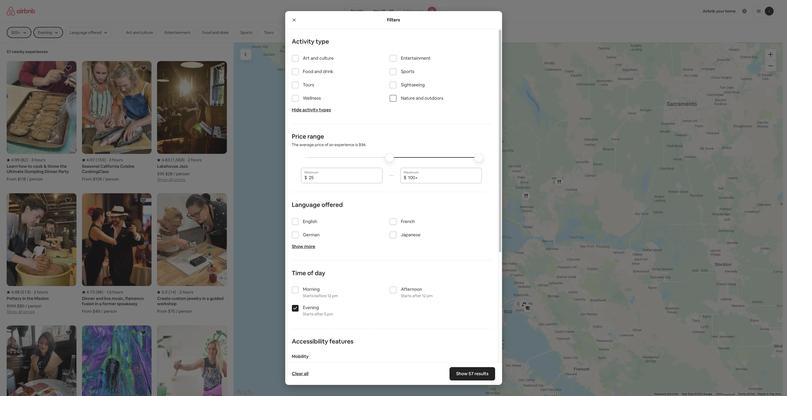 Task type: vqa. For each thing, say whether or not it's contained in the screenshot.
third Add a note BUTTON
no



Task type: locate. For each thing, give the bounding box(es) containing it.
None search field
[[344, 4, 439, 18]]

0 vertical spatial food
[[202, 30, 211, 35]]

4.99 (82)
[[11, 157, 28, 163]]

1 horizontal spatial 2
[[179, 290, 182, 295]]

· inside seasonal california cuisine cookingclass group
[[107, 157, 108, 163]]

add to wishlist image
[[65, 65, 72, 72], [215, 65, 222, 72], [215, 197, 222, 204], [65, 330, 72, 337], [140, 330, 147, 337], [215, 330, 222, 337]]

sports up nature
[[401, 69, 414, 75]]

1 horizontal spatial tours
[[303, 82, 314, 88]]

57
[[7, 49, 11, 54], [469, 371, 474, 377]]

4.73
[[86, 290, 95, 295]]

1 horizontal spatial 5
[[716, 393, 717, 396]]

learn how to cook & throw the ultimate dumpling dinner party group
[[7, 61, 76, 182]]

0 horizontal spatial a
[[99, 302, 102, 307]]

in inside 'create custom jewelry in a guided workshop from $75 / person'
[[202, 296, 206, 302]]

person inside 'create custom jewelry in a guided workshop from $75 / person'
[[179, 309, 192, 314]]

2 inside pottery in the mission group
[[34, 290, 36, 295]]

report a map error
[[758, 393, 781, 396]]

1 horizontal spatial all
[[169, 177, 173, 182]]

from inside "seasonal california cuisine cookingclass from $109 / person"
[[82, 177, 92, 182]]

tours up wellness
[[303, 82, 314, 88]]

all down $80
[[18, 310, 22, 315]]

2 12 from the left
[[422, 294, 426, 299]]

all down $28
[[169, 177, 173, 182]]

· inside lakehouse jazz group
[[186, 157, 187, 163]]

1 $ text field from the left
[[309, 175, 379, 181]]

prices inside lakehouse jazz $35 $28 / person show all prices
[[174, 177, 185, 182]]

1 horizontal spatial art
[[303, 55, 310, 61]]

Art and culture button
[[121, 27, 158, 38]]

japanese
[[401, 232, 421, 238]]

sightseeing
[[286, 30, 306, 35], [401, 82, 425, 88]]

a up $49 on the bottom of the page
[[99, 302, 102, 307]]

· 3 hours up california
[[107, 157, 123, 163]]

prices inside pottery in the mission $100 $80 / person show all prices
[[23, 310, 35, 315]]

· 2 hours for in
[[32, 290, 48, 295]]

pottery in the mission group
[[7, 194, 76, 315]]

· inside dinner and live music, flamenco fusion in a former speakeasy group
[[104, 290, 105, 295]]

2 up mission
[[34, 290, 36, 295]]

hours up jewelry
[[183, 290, 193, 295]]

· 1.5 hours
[[104, 290, 123, 295]]

0 horizontal spatial 5
[[324, 312, 326, 317]]

15
[[382, 9, 385, 14]]

0 vertical spatial art and culture
[[126, 30, 153, 35]]

0 vertical spatial drink
[[220, 30, 229, 35]]

in down (513)
[[22, 296, 26, 301]]

0 horizontal spatial drink
[[220, 30, 229, 35]]

prices down jazz
[[174, 177, 185, 182]]

1 vertical spatial dinner
[[82, 296, 95, 302]]

a
[[207, 296, 209, 302], [99, 302, 102, 307], [767, 393, 768, 396]]

evening starts after 5 pm
[[303, 305, 333, 317]]

· 3 hours up cook
[[29, 157, 45, 163]]

$ text field
[[309, 175, 379, 181], [408, 175, 478, 181]]

day
[[315, 269, 325, 277]]

/ right the $75
[[176, 309, 178, 314]]

2 3 from the left
[[109, 157, 111, 163]]

3
[[31, 157, 34, 163], [109, 157, 111, 163]]

the down (513)
[[27, 296, 33, 301]]

1 horizontal spatial prices
[[174, 177, 185, 182]]

time of day
[[292, 269, 325, 277]]

pm inside evening starts after 5 pm
[[327, 312, 333, 317]]

show all prices button
[[157, 177, 185, 182], [7, 309, 35, 315]]

0 vertical spatial entertainment
[[165, 30, 191, 35]]

0 horizontal spatial of
[[307, 269, 313, 277]]

· for (1,568)
[[186, 157, 187, 163]]

starts
[[303, 294, 314, 299], [401, 294, 412, 299], [303, 312, 314, 317]]

· inside pottery in the mission group
[[32, 290, 33, 295]]

drink inside 'button'
[[220, 30, 229, 35]]

show left more
[[292, 244, 303, 250]]

hours inside seasonal california cuisine cookingclass group
[[112, 157, 123, 163]]

/ inside pottery in the mission $100 $80 / person show all prices
[[25, 304, 27, 309]]

1 horizontal spatial sightseeing
[[401, 82, 425, 88]]

30
[[389, 9, 394, 14]]

of left use
[[747, 393, 749, 396]]

5.0 out of 5 average rating,  14 reviews image
[[157, 290, 176, 295]]

pm
[[332, 294, 338, 299], [427, 294, 433, 299], [327, 312, 333, 317]]

0 vertical spatial dinner
[[45, 169, 58, 174]]

0 horizontal spatial prices
[[23, 310, 35, 315]]

2 vertical spatial of
[[747, 393, 749, 396]]

after inside evening starts after 5 pm
[[314, 312, 323, 317]]

to
[[28, 164, 32, 169]]

none search field containing nearby
[[344, 4, 439, 18]]

guests
[[411, 9, 423, 14]]

0 vertical spatial art
[[126, 30, 132, 35]]

show inside pottery in the mission $100 $80 / person show all prices
[[7, 310, 17, 315]]

0 horizontal spatial 57
[[7, 49, 11, 54]]

person inside "seasonal california cuisine cookingclass from $109 / person"
[[105, 177, 119, 182]]

1 vertical spatial prices
[[23, 310, 35, 315]]

art inside the filters dialog
[[303, 55, 310, 61]]

0 horizontal spatial in
[[22, 296, 26, 301]]

· 2 hours up jazz
[[186, 157, 202, 163]]

12 inside afternoon starts after 12 pm
[[422, 294, 426, 299]]

1 vertical spatial of
[[307, 269, 313, 277]]

workshop
[[157, 302, 177, 307]]

· 3 hours inside seasonal california cuisine cookingclass group
[[107, 157, 123, 163]]

0 horizontal spatial tours
[[264, 30, 274, 35]]

art
[[126, 30, 132, 35], [303, 55, 310, 61]]

0 horizontal spatial dinner
[[45, 169, 58, 174]]

· 2 hours inside lakehouse jazz group
[[186, 157, 202, 163]]

· 3 hours
[[29, 157, 45, 163], [107, 157, 123, 163]]

1 horizontal spatial the
[[60, 164, 67, 169]]

(1,568)
[[171, 157, 185, 163]]

seasonal california cuisine cookingclass from $109 / person
[[82, 164, 134, 182]]

of left an
[[325, 142, 328, 147]]

all right clear
[[304, 371, 308, 377]]

· inside create custom jewelry in a guided workshop group
[[177, 290, 178, 295]]

1 vertical spatial drink
[[323, 69, 333, 75]]

· 2 hours for jazz
[[186, 157, 202, 163]]

0 horizontal spatial art
[[126, 30, 132, 35]]

a left guided
[[207, 296, 209, 302]]

1 vertical spatial sightseeing
[[401, 82, 425, 88]]

2 $ text field from the left
[[408, 175, 478, 181]]

tours right sports button on the top
[[264, 30, 274, 35]]

2 inside lakehouse jazz group
[[188, 157, 190, 163]]

1 horizontal spatial food and drink
[[303, 69, 333, 75]]

· left "1.5"
[[104, 290, 105, 295]]

0 vertical spatial sightseeing
[[286, 30, 306, 35]]

4.83 out of 5 average rating,  1,568 reviews image
[[157, 157, 185, 163]]

4.99 out of 5 average rating,  82 reviews image
[[7, 157, 28, 163]]

custom
[[171, 296, 186, 302]]

0 horizontal spatial $ text field
[[309, 175, 379, 181]]

1 vertical spatial the
[[27, 296, 33, 301]]

hours for california
[[112, 157, 123, 163]]

1 horizontal spatial after
[[412, 294, 421, 299]]

show all prices button down pottery
[[7, 309, 35, 315]]

1 vertical spatial food and drink
[[303, 69, 333, 75]]

a inside 'create custom jewelry in a guided workshop from $75 / person'
[[207, 296, 209, 302]]

show all prices button inside lakehouse jazz group
[[157, 177, 185, 182]]

entertainment inside button
[[165, 30, 191, 35]]

1 vertical spatial entertainment
[[401, 55, 431, 61]]

0 horizontal spatial sightseeing
[[286, 30, 306, 35]]

a left map
[[767, 393, 768, 396]]

1 horizontal spatial show all prices button
[[157, 177, 185, 182]]

hours inside pottery in the mission group
[[37, 290, 48, 295]]

0 horizontal spatial culture
[[140, 30, 153, 35]]

0 horizontal spatial all
[[18, 310, 22, 315]]

2 up jazz
[[188, 157, 190, 163]]

show all prices button inside pottery in the mission group
[[7, 309, 35, 315]]

· 3 hours inside the learn how to cook & throw the ultimate dumpling dinner party group
[[29, 157, 45, 163]]

2 vertical spatial all
[[304, 371, 308, 377]]

1 horizontal spatial culture
[[319, 55, 334, 61]]

dumpling
[[25, 169, 44, 174]]

· 2 hours inside pottery in the mission group
[[32, 290, 48, 295]]

1 horizontal spatial 12
[[422, 294, 426, 299]]

/ right $49 on the bottom of the page
[[101, 309, 103, 314]]

mobility
[[292, 354, 309, 360]]

nature and outdoors
[[401, 95, 443, 101]]

0 vertical spatial of
[[325, 142, 328, 147]]

1 horizontal spatial sports
[[401, 69, 414, 75]]

5 left km
[[716, 393, 717, 396]]

0 vertical spatial the
[[60, 164, 67, 169]]

$
[[304, 175, 307, 181], [404, 175, 406, 181]]

evening
[[303, 305, 319, 311]]

2 up "custom"
[[179, 290, 182, 295]]

1 vertical spatial all
[[18, 310, 22, 315]]

french
[[401, 219, 415, 225]]

0 horizontal spatial food and drink
[[202, 30, 229, 35]]

1 vertical spatial food
[[303, 69, 313, 75]]

2 horizontal spatial 2
[[188, 157, 190, 163]]

german
[[303, 232, 320, 238]]

show down $35 at the left top of page
[[157, 177, 168, 182]]

add to wishlist image inside pottery in the mission group
[[65, 197, 72, 204]]

starts for evening
[[303, 312, 314, 317]]

from down workshop
[[157, 309, 167, 314]]

1 horizontal spatial dinner
[[82, 296, 95, 302]]

starts down evening
[[303, 312, 314, 317]]

1 vertical spatial after
[[314, 312, 323, 317]]

1 vertical spatial 57
[[469, 371, 474, 377]]

0 horizontal spatial entertainment
[[165, 30, 191, 35]]

1 horizontal spatial entertainment
[[401, 55, 431, 61]]

0 horizontal spatial the
[[27, 296, 33, 301]]

0 horizontal spatial art and culture
[[126, 30, 153, 35]]

· 2 hours up "custom"
[[177, 290, 193, 295]]

0 horizontal spatial food
[[202, 30, 211, 35]]

$28
[[165, 171, 173, 177]]

pm inside afternoon starts after 12 pm
[[427, 294, 433, 299]]

2 inside create custom jewelry in a guided workshop group
[[179, 290, 182, 295]]

filters
[[387, 17, 400, 23]]

hours for custom
[[183, 290, 193, 295]]

0 vertical spatial culture
[[140, 30, 153, 35]]

show 57 results
[[456, 371, 489, 377]]

hours up california
[[112, 157, 123, 163]]

learn
[[7, 164, 18, 169]]

0 vertical spatial all
[[169, 177, 173, 182]]

person inside lakehouse jazz $35 $28 / person show all prices
[[176, 171, 190, 177]]

entertainment
[[165, 30, 191, 35], [401, 55, 431, 61]]

0 horizontal spatial sports
[[240, 30, 252, 35]]

art and culture
[[126, 30, 153, 35], [303, 55, 334, 61]]

dinner and live music, flamenco fusion in a former speakeasy group
[[82, 194, 152, 314]]

· 2 hours inside create custom jewelry in a guided workshop group
[[177, 290, 193, 295]]

3 inside the learn how to cook & throw the ultimate dumpling dinner party group
[[31, 157, 34, 163]]

0 horizontal spatial show all prices button
[[7, 309, 35, 315]]

from inside learn how to cook & throw the ultimate dumpling dinner party from $118 / person
[[7, 177, 17, 182]]

· 2 hours up mission
[[32, 290, 48, 295]]

4.73 out of 5 average rating,  96 reviews image
[[82, 290, 103, 295]]

1 vertical spatial sports
[[401, 69, 414, 75]]

2 horizontal spatial of
[[747, 393, 749, 396]]

keyboard shortcuts
[[654, 393, 678, 396]]

1 vertical spatial show all prices button
[[7, 309, 35, 315]]

Entertainment button
[[160, 27, 195, 38]]

0 horizontal spatial $
[[304, 175, 307, 181]]

after inside afternoon starts after 12 pm
[[412, 294, 421, 299]]

0 vertical spatial tours
[[264, 30, 274, 35]]

in right jewelry
[[202, 296, 206, 302]]

0 vertical spatial sports
[[240, 30, 252, 35]]

pm inside morning starts before 12 pm
[[332, 294, 338, 299]]

former
[[102, 302, 116, 307]]

starts down "afternoon"
[[401, 294, 412, 299]]

prices
[[174, 177, 185, 182], [23, 310, 35, 315]]

· right (82)
[[29, 157, 30, 163]]

$75
[[168, 309, 175, 314]]

3 inside seasonal california cuisine cookingclass group
[[109, 157, 111, 163]]

of for terms of use
[[747, 393, 749, 396]]

· right (513)
[[32, 290, 33, 295]]

dinner left party
[[45, 169, 58, 174]]

person down mission
[[28, 304, 41, 309]]

· right (153)
[[107, 157, 108, 163]]

sports left tours button
[[240, 30, 252, 35]]

tours inside button
[[264, 30, 274, 35]]

1 vertical spatial 5
[[716, 393, 717, 396]]

hours up 'music,'
[[112, 290, 123, 295]]

starts down morning
[[303, 294, 314, 299]]

0 vertical spatial after
[[412, 294, 421, 299]]

show down $100
[[7, 310, 17, 315]]

zoom out image
[[768, 64, 773, 68]]

0 horizontal spatial 12
[[327, 294, 331, 299]]

1 horizontal spatial drink
[[323, 69, 333, 75]]

1 horizontal spatial $ text field
[[408, 175, 478, 181]]

map data ©2023 google
[[682, 393, 712, 396]]

nov
[[374, 9, 381, 14]]

0 horizontal spatial 2
[[34, 290, 36, 295]]

0 horizontal spatial · 3 hours
[[29, 157, 45, 163]]

pm for afternoon
[[427, 294, 433, 299]]

fusion
[[82, 302, 94, 307]]

· right (14)
[[177, 290, 178, 295]]

results
[[475, 371, 489, 377]]

map
[[769, 393, 775, 396]]

from inside 'create custom jewelry in a guided workshop from $75 / person'
[[157, 309, 167, 314]]

1 horizontal spatial 3
[[109, 157, 111, 163]]

show all prices button for prices
[[157, 177, 185, 182]]

(96)
[[96, 290, 103, 295]]

3 up to
[[31, 157, 34, 163]]

person down jazz
[[176, 171, 190, 177]]

from left '$109'
[[82, 177, 92, 182]]

show all prices button down lakehouse
[[157, 177, 185, 182]]

after down evening
[[314, 312, 323, 317]]

2 horizontal spatial all
[[304, 371, 308, 377]]

keyboard
[[654, 393, 666, 396]]

person down california
[[105, 177, 119, 182]]

hours up mission
[[37, 290, 48, 295]]

hours inside create custom jewelry in a guided workshop group
[[183, 290, 193, 295]]

food and drink
[[202, 30, 229, 35], [303, 69, 333, 75]]

12 right the before
[[327, 294, 331, 299]]

0 vertical spatial 57
[[7, 49, 11, 54]]

57 left "nearby"
[[7, 49, 11, 54]]

hide activity types
[[292, 107, 331, 113]]

person down former
[[104, 309, 117, 314]]

hours right (1,568)
[[191, 157, 202, 163]]

/ right $28
[[173, 171, 175, 177]]

art and culture inside art and culture button
[[126, 30, 153, 35]]

0 horizontal spatial after
[[314, 312, 323, 317]]

1 horizontal spatial in
[[95, 302, 98, 307]]

km
[[718, 393, 722, 396]]

1 vertical spatial tours
[[303, 82, 314, 88]]

/ inside 'create custom jewelry in a guided workshop from $75 / person'
[[176, 309, 178, 314]]

0 vertical spatial food and drink
[[202, 30, 229, 35]]

57 left results
[[469, 371, 474, 377]]

/ right $80
[[25, 304, 27, 309]]

from down ultimate
[[7, 177, 17, 182]]

/ right $118 on the left of page
[[27, 177, 29, 182]]

1 12 from the left
[[327, 294, 331, 299]]

1 vertical spatial art and culture
[[303, 55, 334, 61]]

/ inside lakehouse jazz $35 $28 / person show all prices
[[173, 171, 175, 177]]

1 3 from the left
[[31, 157, 34, 163]]

in inside pottery in the mission $100 $80 / person show all prices
[[22, 296, 26, 301]]

hours inside the learn how to cook & throw the ultimate dumpling dinner party group
[[35, 157, 45, 163]]

0 vertical spatial prices
[[174, 177, 185, 182]]

experience
[[334, 142, 354, 147]]

cuisine
[[120, 164, 134, 169]]

· 2 hours
[[186, 157, 202, 163], [32, 290, 48, 295], [177, 290, 193, 295]]

hours inside lakehouse jazz group
[[191, 157, 202, 163]]

2 horizontal spatial in
[[202, 296, 206, 302]]

tours
[[264, 30, 274, 35], [303, 82, 314, 88]]

use
[[750, 393, 755, 396]]

starts inside afternoon starts after 12 pm
[[401, 294, 412, 299]]

in up $49 on the bottom of the page
[[95, 302, 98, 307]]

1 vertical spatial culture
[[319, 55, 334, 61]]

12 for morning
[[327, 294, 331, 299]]

· for (14)
[[177, 290, 178, 295]]

person down dumpling
[[29, 177, 43, 182]]

create custom jewelry in a guided workshop from $75 / person
[[157, 296, 224, 314]]

1 horizontal spatial a
[[207, 296, 209, 302]]

lakehouse jazz group
[[157, 61, 227, 182]]

art and culture inside the filters dialog
[[303, 55, 334, 61]]

/ right '$109'
[[103, 177, 105, 182]]

4.83
[[162, 157, 170, 163]]

lakehouse jazz $35 $28 / person show all prices
[[157, 164, 190, 182]]

culture
[[140, 30, 153, 35], [319, 55, 334, 61]]

add to wishlist image
[[140, 65, 147, 72], [65, 197, 72, 204], [140, 197, 147, 204]]

starts for morning
[[303, 294, 314, 299]]

from down fusion
[[82, 309, 92, 314]]

sightseeing up nature
[[401, 82, 425, 88]]

3 for 4.97 (153)
[[109, 157, 111, 163]]

the inside pottery in the mission $100 $80 / person show all prices
[[27, 296, 33, 301]]

hours for how
[[35, 157, 45, 163]]

add to wishlist image inside the learn how to cook & throw the ultimate dumpling dinner party group
[[65, 65, 72, 72]]

the inside learn how to cook & throw the ultimate dumpling dinner party from $118 / person
[[60, 164, 67, 169]]

accessibility
[[292, 338, 328, 346]]

after down "afternoon"
[[412, 294, 421, 299]]

dinner down 4.73 at the bottom left
[[82, 296, 95, 302]]

· up jazz
[[186, 157, 187, 163]]

1 horizontal spatial · 3 hours
[[107, 157, 123, 163]]

1 horizontal spatial of
[[325, 142, 328, 147]]

12 inside morning starts before 12 pm
[[327, 294, 331, 299]]

the
[[60, 164, 67, 169], [27, 296, 33, 301]]

2 · 3 hours from the left
[[107, 157, 123, 163]]

hours up cook
[[35, 157, 45, 163]]

0 horizontal spatial 3
[[31, 157, 34, 163]]

create
[[157, 296, 171, 302]]

12
[[327, 294, 331, 299], [422, 294, 426, 299]]

1 horizontal spatial food
[[303, 69, 313, 75]]

· for (96)
[[104, 290, 105, 295]]

1 · 3 hours from the left
[[29, 157, 45, 163]]

prices down $80
[[23, 310, 35, 315]]

dinner
[[45, 169, 58, 174], [82, 296, 95, 302]]

terms of use link
[[738, 393, 755, 396]]

sightseeing up activity
[[286, 30, 306, 35]]

all inside lakehouse jazz $35 $28 / person show all prices
[[169, 177, 173, 182]]

how
[[19, 164, 27, 169]]

· inside the learn how to cook & throw the ultimate dumpling dinner party group
[[29, 157, 30, 163]]

/ inside learn how to cook & throw the ultimate dumpling dinner party from $118 / person
[[27, 177, 29, 182]]

starts inside evening starts after 5 pm
[[303, 312, 314, 317]]

1 horizontal spatial art and culture
[[303, 55, 334, 61]]

1 horizontal spatial 57
[[469, 371, 474, 377]]

the right the throw
[[60, 164, 67, 169]]

all inside pottery in the mission $100 $80 / person show all prices
[[18, 310, 22, 315]]

starts inside morning starts before 12 pm
[[303, 294, 314, 299]]

12 down "afternoon"
[[422, 294, 426, 299]]

add to wishlist image for 1.5 hours
[[140, 197, 147, 204]]

5 down the before
[[324, 312, 326, 317]]

(513)
[[20, 290, 31, 295]]

person right the $75
[[179, 309, 192, 314]]

seasonal
[[82, 164, 99, 169]]

1 horizontal spatial $
[[404, 175, 406, 181]]

1 vertical spatial art
[[303, 55, 310, 61]]

0 vertical spatial show all prices button
[[157, 177, 185, 182]]

hide
[[292, 107, 301, 113]]

food and drink inside the filters dialog
[[303, 69, 333, 75]]

price
[[315, 142, 324, 147]]

3 up california
[[109, 157, 111, 163]]

and
[[133, 30, 140, 35], [212, 30, 219, 35], [311, 55, 318, 61], [314, 69, 322, 75], [416, 95, 424, 101], [96, 296, 103, 302]]

0 vertical spatial 5
[[324, 312, 326, 317]]

of left day
[[307, 269, 313, 277]]

clear all
[[292, 371, 308, 377]]

3 for 4.99 (82)
[[31, 157, 34, 163]]

· 3 hours for cuisine
[[107, 157, 123, 163]]

hours inside dinner and live music, flamenco fusion in a former speakeasy group
[[112, 290, 123, 295]]

profile element
[[445, 0, 776, 22]]

hours for in
[[37, 290, 48, 295]]

food inside the filters dialog
[[303, 69, 313, 75]]



Task type: describe. For each thing, give the bounding box(es) containing it.
clear
[[292, 371, 303, 377]]

the
[[292, 142, 299, 147]]

5 km
[[716, 393, 722, 396]]

sports inside sports button
[[240, 30, 252, 35]]

dinner and live music, flamenco fusion in a former speakeasy from $49 / person
[[82, 296, 144, 314]]

5 km button
[[714, 393, 737, 396]]

pm for evening
[[327, 312, 333, 317]]

terms of use
[[738, 393, 755, 396]]

terms
[[738, 393, 746, 396]]

and inside button
[[133, 30, 140, 35]]

4.98 (513)
[[11, 290, 31, 295]]

culture inside the filters dialog
[[319, 55, 334, 61]]

5.0 (14)
[[162, 290, 176, 295]]

57 inside the filters dialog
[[469, 371, 474, 377]]

activity type
[[292, 38, 329, 45]]

keyboard shortcuts button
[[654, 393, 678, 396]]

add
[[403, 9, 410, 14]]

food and drink inside food and drink 'button'
[[202, 30, 229, 35]]

range
[[307, 133, 324, 140]]

4.73 (96)
[[86, 290, 103, 295]]

types
[[319, 107, 331, 113]]

and inside dinner and live music, flamenco fusion in a former speakeasy from $49 / person
[[96, 296, 103, 302]]

add to wishlist image for 2 hours
[[65, 197, 72, 204]]

5 inside evening starts after 5 pm
[[324, 312, 326, 317]]

$49
[[93, 309, 100, 314]]

speakeasy
[[117, 302, 138, 307]]

/ inside dinner and live music, flamenco fusion in a former speakeasy from $49 / person
[[101, 309, 103, 314]]

cook
[[33, 164, 43, 169]]

1.5
[[107, 290, 112, 295]]

add guests
[[403, 9, 423, 14]]

show 57 results link
[[450, 368, 495, 381]]

Sightseeing button
[[281, 27, 311, 38]]

starts for afternoon
[[401, 294, 412, 299]]

show all prices button for show
[[7, 309, 35, 315]]

music,
[[112, 296, 124, 302]]

report a map error link
[[758, 393, 781, 396]]

$94.
[[359, 142, 366, 147]]

add to wishlist image inside lakehouse jazz group
[[215, 65, 222, 72]]

· for (82)
[[29, 157, 30, 163]]

4.98 out of 5 average rating,  513 reviews image
[[7, 290, 31, 295]]

$35
[[157, 171, 164, 177]]

seasonal california cuisine cookingclass group
[[82, 61, 152, 182]]

after for afternoon
[[412, 294, 421, 299]]

Tours button
[[259, 27, 279, 38]]

drink inside the filters dialog
[[323, 69, 333, 75]]

food inside food and drink 'button'
[[202, 30, 211, 35]]

12 for afternoon
[[422, 294, 426, 299]]

price range the average price of an experience is $94.
[[292, 133, 366, 147]]

average
[[299, 142, 314, 147]]

party
[[58, 169, 69, 174]]

/ inside "seasonal california cuisine cookingclass from $109 / person"
[[103, 177, 105, 182]]

report
[[758, 393, 766, 396]]

Wellness button
[[313, 27, 339, 38]]

live
[[104, 296, 111, 302]]

afternoon
[[401, 287, 422, 292]]

4.83 (1,568)
[[162, 157, 185, 163]]

dinner inside learn how to cook & throw the ultimate dumpling dinner party from $118 / person
[[45, 169, 58, 174]]

2 $ from the left
[[404, 175, 406, 181]]

2 for (1,568)
[[188, 157, 190, 163]]

activity
[[292, 38, 314, 45]]

pm for morning
[[332, 294, 338, 299]]

cookingclass
[[82, 169, 109, 174]]

2 for (513)
[[34, 290, 36, 295]]

clear all button
[[289, 369, 311, 380]]

from inside dinner and live music, flamenco fusion in a former speakeasy from $49 / person
[[82, 309, 92, 314]]

price
[[292, 133, 306, 140]]

map
[[682, 393, 687, 396]]

Sports button
[[236, 27, 257, 38]]

guided
[[210, 296, 224, 302]]

filters dialog
[[285, 11, 502, 396]]

–
[[386, 9, 388, 14]]

create custom jewelry in a guided workshop group
[[157, 194, 227, 314]]

dinner inside dinner and live music, flamenco fusion in a former speakeasy from $49 / person
[[82, 296, 95, 302]]

entertainment inside the filters dialog
[[401, 55, 431, 61]]

google map
showing 24 experiences. region
[[234, 42, 783, 396]]

show inside lakehouse jazz $35 $28 / person show all prices
[[157, 177, 168, 182]]

of for time of day
[[307, 269, 313, 277]]

pottery in the mission $100 $80 / person show all prices
[[7, 296, 49, 315]]

of inside price range the average price of an experience is $94.
[[325, 142, 328, 147]]

google image
[[235, 389, 253, 396]]

english
[[303, 219, 317, 225]]

4.97
[[86, 157, 95, 163]]

1 $ from the left
[[304, 175, 307, 181]]

zoom in image
[[768, 52, 773, 57]]

hours for and
[[112, 290, 123, 295]]

tours inside the filters dialog
[[303, 82, 314, 88]]

accessibility features
[[292, 338, 354, 346]]

culture inside button
[[140, 30, 153, 35]]

hours for jazz
[[191, 157, 202, 163]]

nature
[[401, 95, 415, 101]]

add to wishlist image inside create custom jewelry in a guided workshop group
[[215, 197, 222, 204]]

sightseeing inside the filters dialog
[[401, 82, 425, 88]]

nearby
[[12, 49, 25, 54]]

person inside pottery in the mission $100 $80 / person show all prices
[[28, 304, 41, 309]]

Nature and outdoors button
[[341, 27, 387, 38]]

activity
[[302, 107, 318, 113]]

morning
[[303, 287, 320, 292]]

data
[[688, 393, 694, 396]]

· for (153)
[[107, 157, 108, 163]]

2 horizontal spatial a
[[767, 393, 768, 396]]

2 for (14)
[[179, 290, 182, 295]]

google
[[704, 393, 712, 396]]

a inside dinner and live music, flamenco fusion in a former speakeasy from $49 / person
[[99, 302, 102, 307]]

type
[[316, 38, 329, 45]]

flamenco
[[125, 296, 144, 302]]

error
[[775, 393, 781, 396]]

©2023
[[694, 393, 703, 396]]

4.97 out of 5 average rating,  153 reviews image
[[82, 157, 106, 163]]

more
[[304, 244, 315, 250]]

in inside dinner and live music, flamenco fusion in a former speakeasy from $49 / person
[[95, 302, 98, 307]]

· 2 hours for custom
[[177, 290, 193, 295]]

all inside button
[[304, 371, 308, 377]]

add to wishlist image for 3 hours
[[140, 65, 147, 72]]

and inside 'button'
[[212, 30, 219, 35]]

california
[[100, 164, 119, 169]]

person inside learn how to cook & throw the ultimate dumpling dinner party from $118 / person
[[29, 177, 43, 182]]

5 inside button
[[716, 393, 717, 396]]

features
[[329, 338, 354, 346]]

art inside button
[[126, 30, 132, 35]]

4.98
[[11, 290, 20, 295]]

· 3 hours for to
[[29, 157, 45, 163]]

jewelry
[[187, 296, 201, 302]]

is
[[355, 142, 358, 147]]

$118
[[17, 177, 26, 182]]

5.0
[[162, 290, 168, 295]]

sports inside the filters dialog
[[401, 69, 414, 75]]

shortcuts
[[667, 393, 678, 396]]

· for (513)
[[32, 290, 33, 295]]

show left results
[[456, 371, 468, 377]]

pottery
[[7, 296, 21, 301]]

$80
[[17, 304, 24, 309]]

&
[[44, 164, 47, 169]]

57 nearby experiences
[[7, 49, 48, 54]]

lakehouse
[[157, 164, 178, 169]]

Food and drink button
[[198, 27, 234, 38]]

nov 15 – 30
[[374, 9, 394, 14]]

sightseeing inside button
[[286, 30, 306, 35]]

after for evening
[[314, 312, 323, 317]]

person inside dinner and live music, flamenco fusion in a former speakeasy from $49 / person
[[104, 309, 117, 314]]

learn how to cook & throw the ultimate dumpling dinner party from $118 / person
[[7, 164, 69, 182]]

outdoors
[[425, 95, 443, 101]]

show more
[[292, 244, 315, 250]]

before
[[314, 294, 327, 299]]



